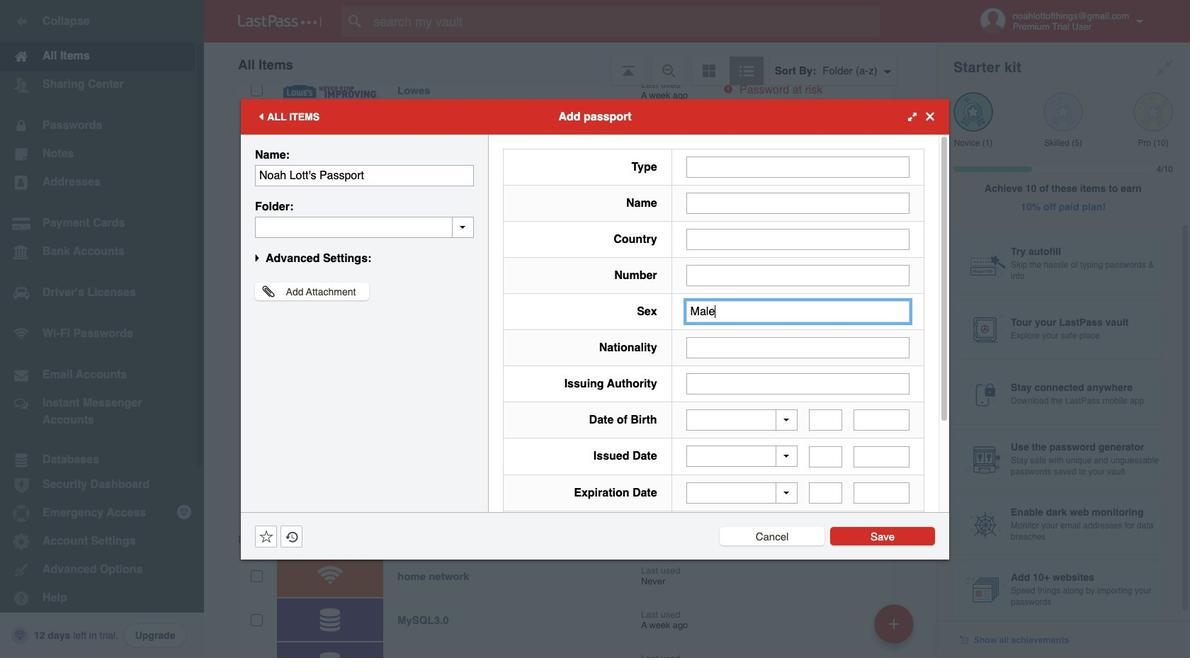 Task type: locate. For each thing, give the bounding box(es) containing it.
new item image
[[890, 619, 899, 629]]

main navigation navigation
[[0, 0, 204, 658]]

dialog
[[241, 99, 950, 615]]

None text field
[[255, 165, 474, 186], [687, 192, 910, 214], [255, 217, 474, 238], [687, 265, 910, 286], [687, 301, 910, 322], [687, 337, 910, 358], [687, 373, 910, 394], [854, 483, 910, 504], [255, 165, 474, 186], [687, 192, 910, 214], [255, 217, 474, 238], [687, 265, 910, 286], [687, 301, 910, 322], [687, 337, 910, 358], [687, 373, 910, 394], [854, 483, 910, 504]]

lastpass image
[[238, 15, 322, 28]]

None text field
[[687, 156, 910, 178], [687, 229, 910, 250], [809, 410, 843, 431], [854, 410, 910, 431], [809, 446, 843, 467], [854, 446, 910, 467], [809, 483, 843, 504], [687, 156, 910, 178], [687, 229, 910, 250], [809, 410, 843, 431], [854, 410, 910, 431], [809, 446, 843, 467], [854, 446, 910, 467], [809, 483, 843, 504]]

Search search field
[[342, 6, 908, 37]]



Task type: describe. For each thing, give the bounding box(es) containing it.
new item navigation
[[870, 600, 923, 658]]

search my vault text field
[[342, 6, 908, 37]]

vault options navigation
[[204, 43, 937, 85]]



